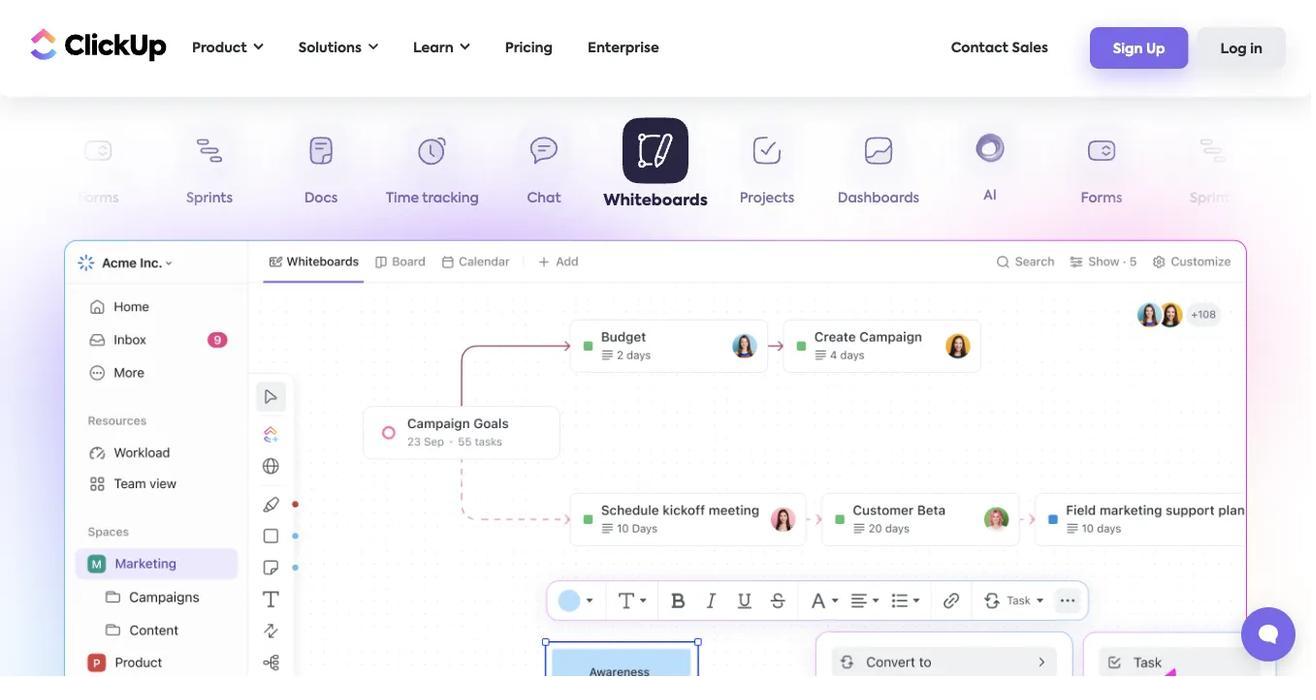 Task type: vqa. For each thing, say whether or not it's contained in the screenshot.
1st ON
no



Task type: describe. For each thing, give the bounding box(es) containing it.
learn
[[413, 41, 454, 55]]

solutions
[[298, 41, 362, 55]]

time tracking button
[[377, 124, 488, 214]]

whiteboards button
[[600, 117, 711, 214]]

projects button
[[711, 124, 823, 214]]

forms for second forms button from the left
[[1081, 192, 1123, 206]]

tracking
[[422, 192, 479, 206]]

product button
[[182, 28, 273, 68]]

dashboards
[[838, 192, 920, 206]]

clickup image
[[25, 26, 167, 63]]

sign up button
[[1090, 27, 1189, 69]]

chat
[[527, 192, 561, 206]]

in
[[1250, 42, 1263, 56]]

whiteboards
[[603, 193, 708, 209]]

enterprise link
[[578, 28, 669, 68]]

projects
[[740, 192, 795, 206]]

2 forms button from the left
[[1046, 124, 1158, 214]]

contact
[[951, 41, 1009, 55]]

docs
[[304, 192, 338, 206]]

ai button
[[935, 123, 1046, 212]]



Task type: locate. For each thing, give the bounding box(es) containing it.
1 sprints button from the left
[[154, 124, 265, 214]]

pricing link
[[495, 28, 563, 68]]

1 forms button from the left
[[42, 124, 154, 214]]

log in link
[[1197, 27, 1286, 69]]

1 forms from the left
[[77, 192, 119, 206]]

sprints button
[[154, 124, 265, 214], [1158, 124, 1269, 214]]

forms
[[77, 192, 119, 206], [1081, 192, 1123, 206]]

dashboards button
[[823, 124, 935, 214]]

ai
[[984, 191, 997, 204]]

pricing
[[505, 41, 553, 55]]

1 horizontal spatial sprints
[[1190, 192, 1237, 206]]

contact sales
[[951, 41, 1048, 55]]

sign
[[1113, 42, 1143, 56]]

1 horizontal spatial forms button
[[1046, 124, 1158, 214]]

enterprise
[[588, 41, 659, 55]]

chat button
[[488, 124, 600, 214]]

product
[[192, 41, 247, 55]]

forms button
[[42, 124, 154, 214], [1046, 124, 1158, 214]]

2 sprints button from the left
[[1158, 124, 1269, 214]]

1 horizontal spatial forms
[[1081, 192, 1123, 206]]

log in
[[1221, 42, 1263, 56]]

sign up
[[1113, 42, 1165, 56]]

1 horizontal spatial sprints button
[[1158, 124, 1269, 214]]

0 horizontal spatial sprints
[[186, 192, 233, 206]]

chat image
[[791, 611, 1301, 678]]

sprints
[[186, 192, 233, 206], [1190, 192, 1237, 206]]

2 sprints from the left
[[1190, 192, 1237, 206]]

solutions button
[[289, 28, 388, 68]]

forms for 2nd forms button from right
[[77, 192, 119, 206]]

docs button
[[265, 124, 377, 214]]

time tracking
[[386, 192, 479, 206]]

0 horizontal spatial forms
[[77, 192, 119, 206]]

up
[[1146, 42, 1165, 56]]

sales
[[1012, 41, 1048, 55]]

2 forms from the left
[[1081, 192, 1123, 206]]

1 sprints from the left
[[186, 192, 233, 206]]

whiteboards image
[[64, 240, 1248, 678]]

log
[[1221, 42, 1247, 56]]

0 horizontal spatial sprints button
[[154, 124, 265, 214]]

learn button
[[403, 28, 480, 68]]

time
[[386, 192, 419, 206]]

0 horizontal spatial forms button
[[42, 124, 154, 214]]

contact sales link
[[941, 28, 1058, 68]]



